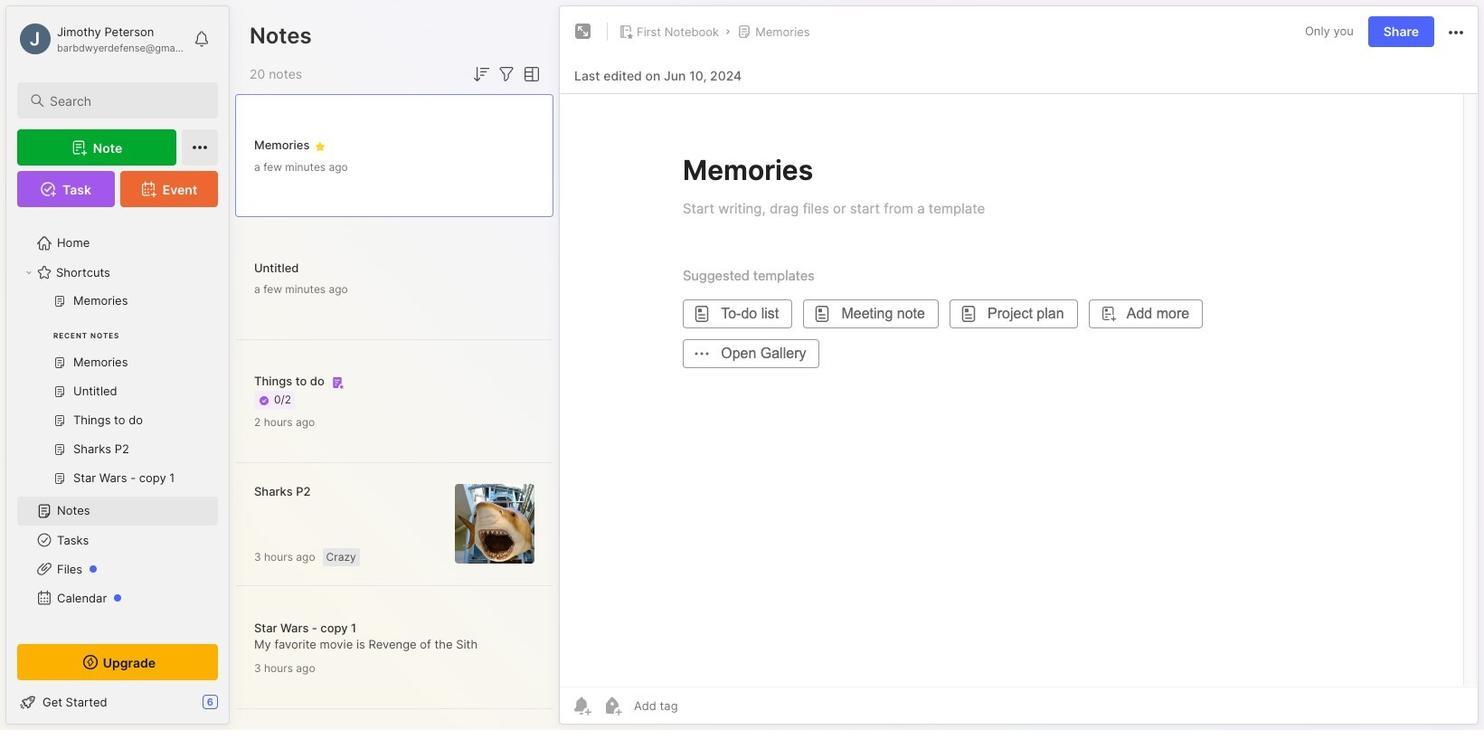 Task type: vqa. For each thing, say whether or not it's contained in the screenshot.
Tree
yes



Task type: describe. For each thing, give the bounding box(es) containing it.
main element
[[0, 0, 235, 730]]

click to collapse image
[[228, 697, 242, 718]]

more actions image
[[1446, 22, 1468, 43]]

Account field
[[17, 21, 185, 57]]

Help and Learning task checklist field
[[6, 688, 229, 717]]

expand note image
[[573, 21, 594, 43]]

Sort options field
[[471, 63, 492, 85]]

More actions field
[[1446, 20, 1468, 43]]

add a reminder image
[[571, 695, 593, 717]]



Task type: locate. For each thing, give the bounding box(es) containing it.
note window element
[[559, 5, 1479, 729]]

group
[[17, 287, 218, 504]]

tree
[[6, 218, 229, 730]]

View options field
[[518, 63, 543, 85]]

Add filters field
[[496, 63, 518, 85]]

group inside main element
[[17, 287, 218, 504]]

Add tag field
[[632, 698, 769, 714]]

add tag image
[[602, 695, 623, 717]]

tree inside main element
[[6, 218, 229, 730]]

none search field inside main element
[[50, 90, 202, 111]]

Note Editor text field
[[560, 93, 1479, 687]]

thumbnail image
[[455, 484, 535, 563]]

add filters image
[[496, 63, 518, 85]]

None search field
[[50, 90, 202, 111]]

Search text field
[[50, 92, 202, 109]]



